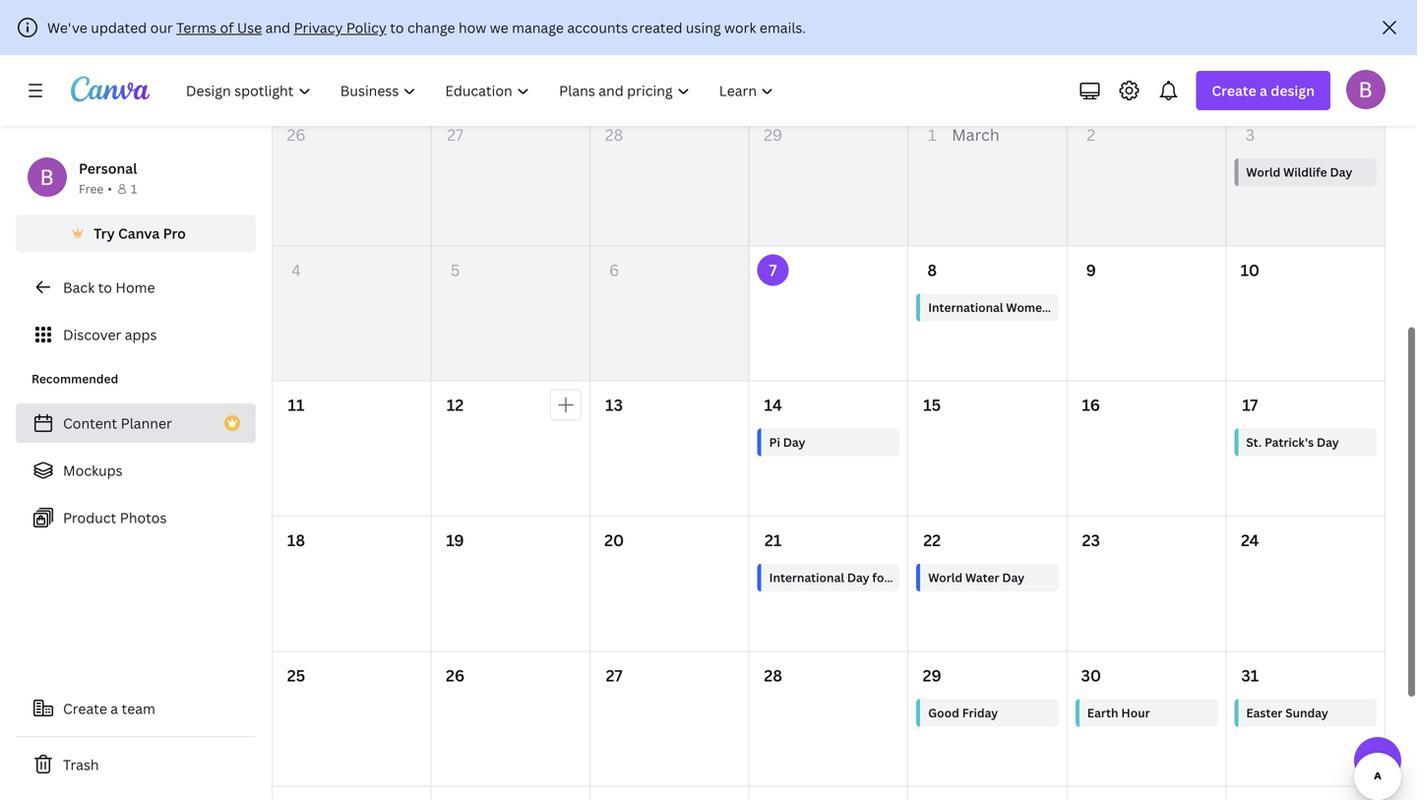 Task type: locate. For each thing, give the bounding box(es) containing it.
emails.
[[760, 18, 806, 37]]

day inside 'march' row
[[1330, 164, 1352, 180]]

st. patrick's day button
[[1234, 429, 1377, 456]]

easter sunday
[[1246, 704, 1328, 721]]

day right "wildlife"
[[1330, 164, 1352, 180]]

world inside button
[[1246, 164, 1281, 180]]

1 row from the top
[[273, 382, 1385, 517]]

march
[[952, 124, 1000, 145]]

1 vertical spatial world
[[928, 569, 963, 586]]

create left design
[[1212, 81, 1256, 100]]

friday
[[962, 704, 998, 721]]

day inside "button"
[[1002, 569, 1025, 586]]

a
[[1260, 81, 1268, 100], [111, 699, 118, 718]]

0 horizontal spatial world
[[928, 569, 963, 586]]

to right back
[[98, 278, 112, 297]]

pi day button
[[757, 429, 900, 456]]

2 row from the top
[[273, 652, 1385, 787]]

hour
[[1121, 704, 1150, 721]]

0 vertical spatial to
[[390, 18, 404, 37]]

1 vertical spatial a
[[111, 699, 118, 718]]

try
[[94, 224, 115, 243]]

of
[[220, 18, 234, 37]]

content planner
[[63, 414, 172, 433]]

row containing pi day
[[273, 382, 1385, 517]]

0 horizontal spatial a
[[111, 699, 118, 718]]

row
[[273, 382, 1385, 517], [273, 652, 1385, 787], [273, 787, 1385, 800]]

create inside button
[[63, 699, 107, 718]]

0 vertical spatial create
[[1212, 81, 1256, 100]]

create
[[1212, 81, 1256, 100], [63, 699, 107, 718]]

row containing good friday
[[273, 652, 1385, 787]]

back to home
[[63, 278, 155, 297]]

3 row from the top
[[273, 787, 1385, 800]]

day for world water day
[[1002, 569, 1025, 586]]

world left the water
[[928, 569, 963, 586]]

create a design
[[1212, 81, 1315, 100]]

create a design button
[[1196, 71, 1331, 110]]

planner
[[121, 414, 172, 433]]

create a team button
[[16, 689, 256, 728]]

world wildlife day button
[[1234, 158, 1377, 186]]

recommended
[[31, 371, 118, 387]]

day right patrick's
[[1317, 434, 1339, 450]]

discover apps
[[63, 325, 157, 344]]

work
[[724, 18, 756, 37]]

create inside dropdown button
[[1212, 81, 1256, 100]]

earth
[[1087, 704, 1118, 721]]

earth hour button
[[1075, 699, 1218, 727]]

use
[[237, 18, 262, 37]]

to right policy
[[390, 18, 404, 37]]

list containing content planner
[[16, 403, 256, 537]]

personal
[[79, 159, 137, 178]]

mockups link
[[16, 451, 256, 490]]

a left design
[[1260, 81, 1268, 100]]

create left team
[[63, 699, 107, 718]]

how
[[459, 18, 486, 37]]

1 horizontal spatial world
[[1246, 164, 1281, 180]]

to
[[390, 18, 404, 37], [98, 278, 112, 297]]

canva
[[118, 224, 160, 243]]

a inside dropdown button
[[1260, 81, 1268, 100]]

1 horizontal spatial a
[[1260, 81, 1268, 100]]

day right women's
[[1061, 299, 1083, 315]]

policy
[[346, 18, 387, 37]]

wildlife
[[1283, 164, 1327, 180]]

world water day button
[[916, 564, 1059, 591]]

0 horizontal spatial create
[[63, 699, 107, 718]]

1 vertical spatial to
[[98, 278, 112, 297]]

product photos link
[[16, 498, 256, 537]]

0 vertical spatial a
[[1260, 81, 1268, 100]]

0 vertical spatial world
[[1246, 164, 1281, 180]]

day
[[1330, 164, 1352, 180], [1061, 299, 1083, 315], [783, 434, 805, 450], [1317, 434, 1339, 450], [1002, 569, 1025, 586]]

1 vertical spatial create
[[63, 699, 107, 718]]

privacy
[[294, 18, 343, 37]]

manage
[[512, 18, 564, 37]]

world
[[1246, 164, 1281, 180], [928, 569, 963, 586]]

women's
[[1006, 299, 1058, 315]]

world left "wildlife"
[[1246, 164, 1281, 180]]

try canva pro
[[94, 224, 186, 243]]

a inside button
[[111, 699, 118, 718]]

using
[[686, 18, 721, 37]]

international women's day button
[[916, 294, 1083, 321]]

back
[[63, 278, 95, 297]]

trash
[[63, 755, 99, 774]]

list
[[16, 403, 256, 537]]

1 horizontal spatial create
[[1212, 81, 1256, 100]]

st. patrick's day
[[1246, 434, 1339, 450]]

international
[[928, 299, 1003, 315]]

march row
[[273, 111, 1385, 246]]

product photos
[[63, 508, 167, 527]]

earth hour
[[1087, 704, 1150, 721]]

day for st. patrick's day
[[1317, 434, 1339, 450]]

day right pi
[[783, 434, 805, 450]]

day right the water
[[1002, 569, 1025, 586]]

world inside "button"
[[928, 569, 963, 586]]

team
[[122, 699, 155, 718]]

updated
[[91, 18, 147, 37]]

a left team
[[111, 699, 118, 718]]

world for world wildlife day
[[1246, 164, 1281, 180]]

0 horizontal spatial to
[[98, 278, 112, 297]]



Task type: describe. For each thing, give the bounding box(es) containing it.
good
[[928, 704, 959, 721]]

terms
[[176, 18, 217, 37]]

world wildlife day
[[1246, 164, 1352, 180]]

discover
[[63, 325, 121, 344]]

patrick's
[[1265, 434, 1314, 450]]

home
[[116, 278, 155, 297]]

try canva pro button
[[16, 215, 256, 252]]

a for team
[[111, 699, 118, 718]]

top level navigation element
[[173, 71, 791, 110]]

apps
[[125, 325, 157, 344]]

create for create a design
[[1212, 81, 1256, 100]]

trash link
[[16, 745, 256, 784]]

privacy policy link
[[294, 18, 387, 37]]

change
[[407, 18, 455, 37]]

bob builder image
[[1346, 70, 1386, 109]]

easter sunday button
[[1234, 699, 1377, 727]]

pi day
[[769, 434, 805, 450]]

water
[[965, 569, 999, 586]]

international women's day row
[[273, 246, 1385, 382]]

created
[[631, 18, 683, 37]]

international women's day
[[928, 299, 1083, 315]]

pro
[[163, 224, 186, 243]]

and
[[265, 18, 290, 37]]

photos
[[120, 508, 167, 527]]

good friday button
[[916, 699, 1059, 727]]

day for world wildlife day
[[1330, 164, 1352, 180]]

world water day row
[[273, 517, 1385, 652]]

a for design
[[1260, 81, 1268, 100]]

sunday
[[1285, 704, 1328, 721]]

easter
[[1246, 704, 1283, 721]]

free
[[79, 181, 104, 197]]

create for create a team
[[63, 699, 107, 718]]

we've
[[47, 18, 87, 37]]

1
[[131, 181, 137, 197]]

world water day
[[928, 569, 1025, 586]]

content
[[63, 414, 117, 433]]

design
[[1271, 81, 1315, 100]]

we
[[490, 18, 508, 37]]

pi
[[769, 434, 780, 450]]

product
[[63, 508, 116, 527]]

st.
[[1246, 434, 1262, 450]]

terms of use link
[[176, 18, 262, 37]]

mockups
[[63, 461, 123, 480]]

good friday
[[928, 704, 998, 721]]

1 horizontal spatial to
[[390, 18, 404, 37]]

accounts
[[567, 18, 628, 37]]

•
[[108, 181, 112, 197]]

we've updated our terms of use and privacy policy to change how we manage accounts created using work emails.
[[47, 18, 806, 37]]

content planner link
[[16, 403, 256, 443]]

day for international women's day
[[1061, 299, 1083, 315]]

create a team
[[63, 699, 155, 718]]

back to home link
[[16, 268, 256, 307]]

free •
[[79, 181, 112, 197]]

world for world water day
[[928, 569, 963, 586]]

our
[[150, 18, 173, 37]]

discover apps link
[[16, 315, 256, 354]]



Task type: vqa. For each thing, say whether or not it's contained in the screenshot.
Discover
yes



